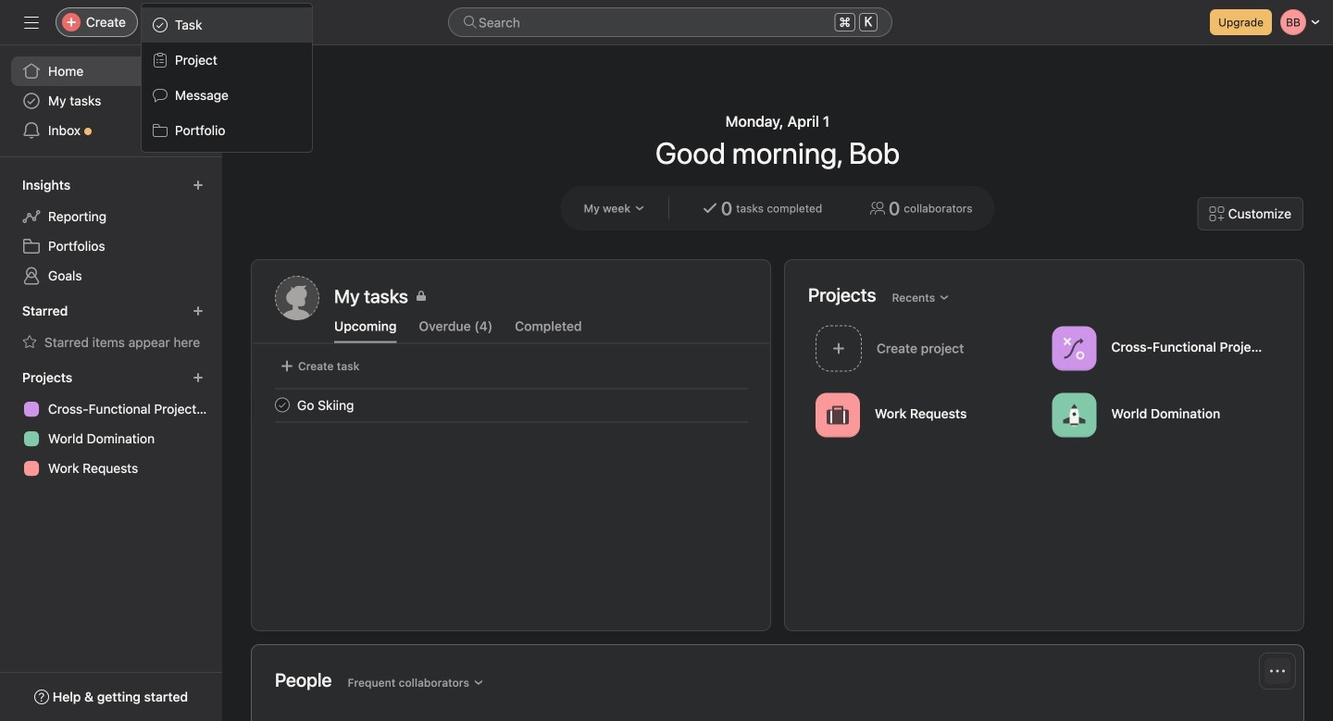 Task type: locate. For each thing, give the bounding box(es) containing it.
mark complete image
[[271, 394, 294, 416]]

None field
[[448, 7, 893, 37]]

projects element
[[0, 361, 222, 487]]

line_and_symbols image
[[1063, 338, 1086, 360]]

menu item
[[142, 7, 312, 43]]

list item
[[253, 388, 770, 422]]

new project or portfolio image
[[193, 372, 204, 383]]

new insights image
[[193, 180, 204, 191]]



Task type: vqa. For each thing, say whether or not it's contained in the screenshot.
Add Billing Info at the top right of page
no



Task type: describe. For each thing, give the bounding box(es) containing it.
global element
[[0, 45, 222, 156]]

hide sidebar image
[[24, 15, 39, 30]]

add items to starred image
[[193, 306, 204, 317]]

insights element
[[0, 169, 222, 294]]

add profile photo image
[[275, 276, 319, 320]]

briefcase image
[[827, 404, 849, 426]]

rocket image
[[1063, 404, 1086, 426]]

Search tasks, projects, and more text field
[[448, 7, 893, 37]]

Mark complete checkbox
[[271, 394, 294, 416]]

starred element
[[0, 294, 222, 361]]



